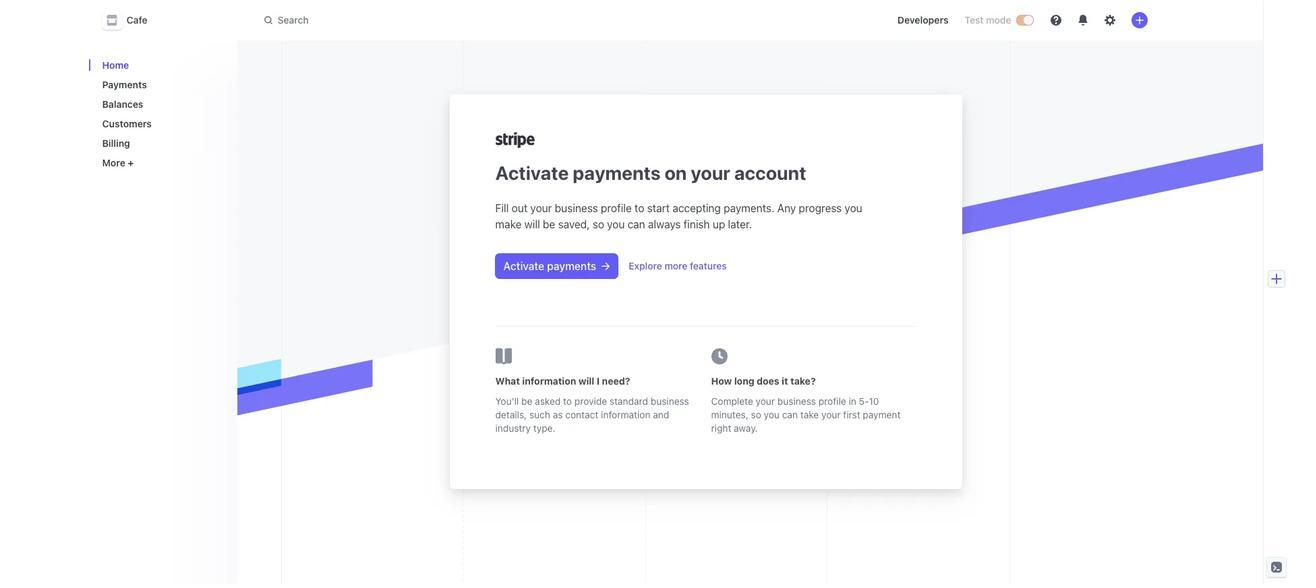 Task type: locate. For each thing, give the bounding box(es) containing it.
away.
[[734, 423, 758, 434]]

out
[[512, 202, 528, 214]]

long
[[734, 376, 754, 387]]

mode
[[986, 14, 1011, 26]]

to
[[635, 202, 644, 214], [563, 396, 572, 407]]

0 vertical spatial you
[[845, 202, 862, 214]]

0 horizontal spatial can
[[628, 218, 645, 231]]

profile inside complete your business profile in 5-10 minutes, so you can take your first payment right away.
[[819, 396, 846, 407]]

you right saved,
[[607, 218, 625, 231]]

so inside complete your business profile in 5-10 minutes, so you can take your first payment right away.
[[751, 409, 761, 421]]

0 vertical spatial so
[[593, 218, 604, 231]]

2 horizontal spatial business
[[777, 396, 816, 407]]

0 vertical spatial to
[[635, 202, 644, 214]]

so
[[593, 218, 604, 231], [751, 409, 761, 421]]

1 horizontal spatial be
[[543, 218, 555, 231]]

0 vertical spatial be
[[543, 218, 555, 231]]

0 vertical spatial profile
[[601, 202, 632, 214]]

i
[[597, 376, 600, 387]]

explore more features
[[629, 260, 727, 272]]

activate
[[495, 162, 569, 184], [503, 260, 544, 272]]

on
[[665, 162, 687, 184]]

payments
[[573, 162, 661, 184], [547, 260, 596, 272]]

so up away. at the right of the page
[[751, 409, 761, 421]]

you'll
[[495, 396, 519, 407]]

1 vertical spatial payments
[[547, 260, 596, 272]]

0 horizontal spatial to
[[563, 396, 572, 407]]

explore
[[629, 260, 662, 272]]

profile
[[601, 202, 632, 214], [819, 396, 846, 407]]

more
[[665, 260, 687, 272]]

0 vertical spatial information
[[522, 376, 576, 387]]

10
[[869, 396, 879, 407]]

will
[[524, 218, 540, 231], [579, 376, 594, 387]]

can left always
[[628, 218, 645, 231]]

payments for activate payments
[[547, 260, 596, 272]]

so inside fill out your business profile to start accepting payments. any progress you make will be saved, so you can always finish up later.
[[593, 218, 604, 231]]

business up and
[[651, 396, 689, 407]]

0 vertical spatial can
[[628, 218, 645, 231]]

will left i
[[579, 376, 594, 387]]

minutes,
[[711, 409, 748, 421]]

to inside you'll be asked to provide standard business details, such as contact information and industry type.
[[563, 396, 572, 407]]

will inside fill out your business profile to start accepting payments. any progress you make will be saved, so you can always finish up later.
[[524, 218, 540, 231]]

0 vertical spatial activate
[[495, 162, 569, 184]]

profile inside fill out your business profile to start accepting payments. any progress you make will be saved, so you can always finish up later.
[[601, 202, 632, 214]]

stripe image
[[495, 132, 534, 148]]

0 horizontal spatial so
[[593, 218, 604, 231]]

search
[[278, 14, 309, 26]]

1 horizontal spatial profile
[[819, 396, 846, 407]]

what
[[495, 376, 520, 387]]

1 vertical spatial so
[[751, 409, 761, 421]]

2 vertical spatial you
[[764, 409, 780, 421]]

0 horizontal spatial be
[[521, 396, 532, 407]]

your right on
[[691, 162, 730, 184]]

any
[[777, 202, 796, 214]]

your down the how long does it take?
[[756, 396, 775, 407]]

so right saved,
[[593, 218, 604, 231]]

be
[[543, 218, 555, 231], [521, 396, 532, 407]]

1 vertical spatial be
[[521, 396, 532, 407]]

0 horizontal spatial will
[[524, 218, 540, 231]]

be up such
[[521, 396, 532, 407]]

help image
[[1050, 15, 1061, 26]]

you'll be asked to provide standard business details, such as contact information and industry type.
[[495, 396, 689, 434]]

you down does on the bottom
[[764, 409, 780, 421]]

as
[[553, 409, 563, 421]]

1 vertical spatial profile
[[819, 396, 846, 407]]

customers
[[102, 118, 152, 129]]

billing link
[[97, 132, 226, 154]]

more
[[102, 157, 125, 169]]

payments left svg icon
[[547, 260, 596, 272]]

your
[[691, 162, 730, 184], [530, 202, 552, 214], [756, 396, 775, 407], [821, 409, 841, 421]]

progress
[[799, 202, 842, 214]]

1 vertical spatial to
[[563, 396, 572, 407]]

be left saved,
[[543, 218, 555, 231]]

can
[[628, 218, 645, 231], [782, 409, 798, 421]]

business up take at the right bottom of page
[[777, 396, 816, 407]]

complete
[[711, 396, 753, 407]]

profile left in
[[819, 396, 846, 407]]

activate down stripe image
[[495, 162, 569, 184]]

activate payments
[[503, 260, 596, 272]]

information down standard
[[601, 409, 650, 421]]

1 horizontal spatial information
[[601, 409, 650, 421]]

be inside you'll be asked to provide standard business details, such as contact information and industry type.
[[521, 396, 532, 407]]

notifications image
[[1077, 15, 1088, 26]]

1 vertical spatial activate
[[503, 260, 544, 272]]

0 vertical spatial will
[[524, 218, 540, 231]]

later.
[[728, 218, 752, 231]]

fill out your business profile to start accepting payments. any progress you make will be saved, so you can always finish up later.
[[495, 202, 862, 231]]

can left take at the right bottom of page
[[782, 409, 798, 421]]

standard
[[610, 396, 648, 407]]

payments
[[102, 79, 147, 90]]

explore more features link
[[629, 260, 727, 273]]

to left "start"
[[635, 202, 644, 214]]

make
[[495, 218, 522, 231]]

contact
[[565, 409, 598, 421]]

how long does it take?
[[711, 376, 816, 387]]

to inside fill out your business profile to start accepting payments. any progress you make will be saved, so you can always finish up later.
[[635, 202, 644, 214]]

0 vertical spatial payments
[[573, 162, 661, 184]]

1 vertical spatial can
[[782, 409, 798, 421]]

developers link
[[892, 9, 954, 31]]

0 horizontal spatial information
[[522, 376, 576, 387]]

information
[[522, 376, 576, 387], [601, 409, 650, 421]]

1 vertical spatial information
[[601, 409, 650, 421]]

does
[[757, 376, 779, 387]]

you inside complete your business profile in 5-10 minutes, so you can take your first payment right away.
[[764, 409, 780, 421]]

business up saved,
[[555, 202, 598, 214]]

first
[[843, 409, 860, 421]]

home
[[102, 59, 129, 71]]

1 horizontal spatial to
[[635, 202, 644, 214]]

what information will i need?
[[495, 376, 630, 387]]

will down 'out'
[[524, 218, 540, 231]]

always
[[648, 218, 681, 231]]

2 horizontal spatial you
[[845, 202, 862, 214]]

you right progress
[[845, 202, 862, 214]]

your right 'out'
[[530, 202, 552, 214]]

0 horizontal spatial profile
[[601, 202, 632, 214]]

0 horizontal spatial business
[[555, 202, 598, 214]]

you
[[845, 202, 862, 214], [607, 218, 625, 231], [764, 409, 780, 421]]

1 vertical spatial you
[[607, 218, 625, 231]]

can inside complete your business profile in 5-10 minutes, so you can take your first payment right away.
[[782, 409, 798, 421]]

payment
[[863, 409, 901, 421]]

1 horizontal spatial will
[[579, 376, 594, 387]]

payments up "start"
[[573, 162, 661, 184]]

test mode
[[965, 14, 1011, 26]]

1 horizontal spatial business
[[651, 396, 689, 407]]

to up the 'contact'
[[563, 396, 572, 407]]

1 horizontal spatial you
[[764, 409, 780, 421]]

business
[[555, 202, 598, 214], [651, 396, 689, 407], [777, 396, 816, 407]]

activate for activate payments on your account
[[495, 162, 569, 184]]

1 horizontal spatial so
[[751, 409, 761, 421]]

activate down make
[[503, 260, 544, 272]]

information up asked
[[522, 376, 576, 387]]

up
[[713, 218, 725, 231]]

1 vertical spatial will
[[579, 376, 594, 387]]

profile left "start"
[[601, 202, 632, 214]]

it
[[782, 376, 788, 387]]

1 horizontal spatial can
[[782, 409, 798, 421]]

accepting
[[673, 202, 721, 214]]



Task type: describe. For each thing, give the bounding box(es) containing it.
details,
[[495, 409, 527, 421]]

business inside fill out your business profile to start accepting payments. any progress you make will be saved, so you can always finish up later.
[[555, 202, 598, 214]]

+
[[128, 157, 134, 169]]

home link
[[97, 54, 226, 76]]

take
[[800, 409, 819, 421]]

test
[[965, 14, 984, 26]]

activate for activate payments
[[503, 260, 544, 272]]

cafe
[[126, 14, 147, 26]]

can inside fill out your business profile to start accepting payments. any progress you make will be saved, so you can always finish up later.
[[628, 218, 645, 231]]

your inside fill out your business profile to start accepting payments. any progress you make will be saved, so you can always finish up later.
[[530, 202, 552, 214]]

need?
[[602, 376, 630, 387]]

start
[[647, 202, 670, 214]]

activate payments link
[[495, 254, 618, 279]]

account
[[734, 162, 806, 184]]

core navigation links element
[[97, 54, 226, 174]]

svg image
[[602, 263, 610, 271]]

Search search field
[[256, 8, 636, 33]]

information inside you'll be asked to provide standard business details, such as contact information and industry type.
[[601, 409, 650, 421]]

Search text field
[[256, 8, 636, 33]]

industry
[[495, 423, 531, 434]]

payments for activate payments on your account
[[573, 162, 661, 184]]

balances
[[102, 98, 143, 110]]

right
[[711, 423, 731, 434]]

business inside you'll be asked to provide standard business details, such as contact information and industry type.
[[651, 396, 689, 407]]

take?
[[790, 376, 816, 387]]

features
[[690, 260, 727, 272]]

customers link
[[97, 113, 226, 135]]

business inside complete your business profile in 5-10 minutes, so you can take your first payment right away.
[[777, 396, 816, 407]]

such
[[529, 409, 550, 421]]

fill
[[495, 202, 509, 214]]

billing
[[102, 138, 130, 149]]

0 horizontal spatial you
[[607, 218, 625, 231]]

5-
[[859, 396, 869, 407]]

how
[[711, 376, 732, 387]]

asked
[[535, 396, 561, 407]]

cafe button
[[102, 11, 161, 30]]

activate payments on your account
[[495, 162, 806, 184]]

payments.
[[724, 202, 775, 214]]

your left first on the bottom right
[[821, 409, 841, 421]]

be inside fill out your business profile to start accepting payments. any progress you make will be saved, so you can always finish up later.
[[543, 218, 555, 231]]

finish
[[684, 218, 710, 231]]

type.
[[533, 423, 555, 434]]

payments link
[[97, 74, 226, 96]]

provide
[[574, 396, 607, 407]]

and
[[653, 409, 669, 421]]

developers
[[897, 14, 949, 26]]

saved,
[[558, 218, 590, 231]]

in
[[849, 396, 856, 407]]

settings image
[[1104, 15, 1115, 26]]

balances link
[[97, 93, 226, 115]]

complete your business profile in 5-10 minutes, so you can take your first payment right away.
[[711, 396, 901, 434]]

more +
[[102, 157, 134, 169]]



Task type: vqa. For each thing, say whether or not it's contained in the screenshot.
middle Stripe
no



